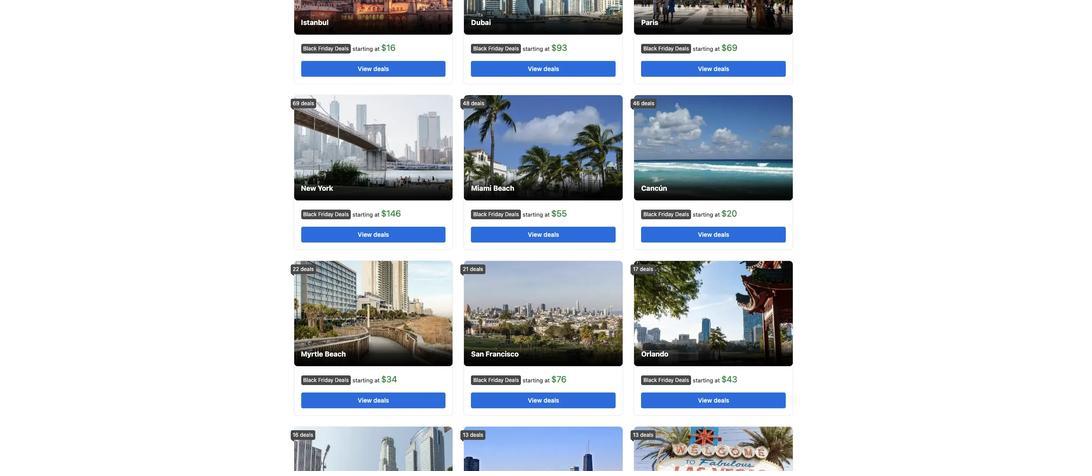 Task type: locate. For each thing, give the bounding box(es) containing it.
deals inside the black friday deals starting at $93
[[505, 45, 519, 52]]

friday for $69
[[659, 45, 674, 52]]

new york
[[301, 184, 333, 192]]

view deals link for $93
[[471, 61, 616, 77]]

friday inside the black friday deals starting at $16
[[318, 45, 334, 52]]

black friday deals starting at $55
[[474, 208, 567, 218]]

black friday deals starting at $34
[[303, 374, 397, 384]]

46 deals
[[633, 100, 655, 107]]

view down the black friday deals starting at $76
[[528, 397, 542, 404]]

at left $93
[[545, 45, 550, 52]]

at
[[375, 45, 380, 52], [545, 45, 550, 52], [715, 45, 720, 52], [375, 211, 380, 218], [545, 211, 550, 218], [715, 211, 720, 218], [375, 377, 380, 384], [545, 377, 550, 384], [715, 377, 720, 384]]

starting inside black friday deals starting at $34
[[353, 377, 373, 384]]

deals inside the black friday deals starting at $76
[[505, 377, 519, 383]]

beach right myrtle at bottom left
[[325, 350, 346, 358]]

13
[[463, 432, 469, 438], [633, 432, 639, 438]]

black down myrtle at bottom left
[[303, 377, 317, 383]]

friday for $16
[[318, 45, 334, 52]]

view deals link down "$16" at the top left of page
[[301, 61, 446, 77]]

at for $20
[[715, 211, 720, 218]]

deals inside black friday deals starting at $69
[[675, 45, 689, 52]]

view deals link
[[301, 61, 446, 77], [471, 61, 616, 77], [642, 61, 786, 77], [301, 227, 446, 243], [471, 227, 616, 243], [642, 227, 786, 243], [301, 393, 446, 408], [471, 393, 616, 408], [642, 393, 786, 408]]

starting
[[353, 45, 373, 52], [523, 45, 543, 52], [693, 45, 713, 52], [353, 211, 373, 218], [523, 211, 543, 218], [693, 211, 713, 218], [353, 377, 373, 384], [523, 377, 543, 384], [693, 377, 713, 384]]

deals for $43
[[675, 377, 689, 383]]

at inside the black friday deals starting at $76
[[545, 377, 550, 384]]

view down black friday deals starting at $34
[[358, 397, 372, 404]]

21
[[463, 266, 469, 272]]

friday inside black friday deals starting at $55
[[489, 211, 504, 217]]

black inside the black friday deals starting at $16
[[303, 45, 317, 52]]

starting left $34
[[353, 377, 373, 384]]

miami
[[471, 184, 492, 192]]

starting left $93
[[523, 45, 543, 52]]

starting inside black friday deals starting at $55
[[523, 211, 543, 218]]

view deals down $20
[[698, 231, 730, 238]]

deals
[[374, 65, 389, 72], [544, 65, 559, 72], [714, 65, 730, 72], [301, 100, 314, 107], [471, 100, 484, 107], [641, 100, 655, 107], [374, 231, 389, 238], [544, 231, 559, 238], [714, 231, 730, 238], [301, 266, 314, 272], [470, 266, 483, 272], [640, 266, 653, 272], [374, 397, 389, 404], [544, 397, 559, 404], [714, 397, 730, 404], [300, 432, 313, 438], [470, 432, 483, 438], [640, 432, 654, 438]]

black down cancún
[[644, 211, 657, 217]]

deals
[[335, 45, 349, 52], [505, 45, 519, 52], [675, 45, 689, 52], [335, 211, 349, 217], [505, 211, 519, 217], [675, 211, 689, 217], [335, 377, 349, 383], [505, 377, 519, 383], [675, 377, 689, 383]]

at inside black friday deals starting at $43
[[715, 377, 720, 384]]

at for $93
[[545, 45, 550, 52]]

view
[[358, 65, 372, 72], [528, 65, 542, 72], [698, 65, 712, 72], [358, 231, 372, 238], [528, 231, 542, 238], [698, 231, 712, 238], [358, 397, 372, 404], [528, 397, 542, 404], [698, 397, 712, 404]]

black
[[303, 45, 317, 52], [474, 45, 487, 52], [644, 45, 657, 52], [303, 211, 317, 217], [474, 211, 487, 217], [644, 211, 657, 217], [303, 377, 317, 383], [474, 377, 487, 383], [644, 377, 657, 383]]

friday for $20
[[659, 211, 674, 217]]

view down black friday deals starting at $55
[[528, 231, 542, 238]]

0 horizontal spatial 13
[[463, 432, 469, 438]]

at left $34
[[375, 377, 380, 384]]

at for $34
[[375, 377, 380, 384]]

view for $69
[[698, 65, 712, 72]]

black inside black friday deals starting at $43
[[644, 377, 657, 383]]

black friday deals starting at $93
[[474, 43, 567, 53]]

deals inside black friday deals starting at $34
[[335, 377, 349, 383]]

view for $146
[[358, 231, 372, 238]]

at left "$16" at the top left of page
[[375, 45, 380, 52]]

view deals link down $43
[[642, 393, 786, 408]]

at left $20
[[715, 211, 720, 218]]

view for $43
[[698, 397, 712, 404]]

view down black friday deals starting at $69 on the right of the page
[[698, 65, 712, 72]]

deals for $93
[[505, 45, 519, 52]]

view for $16
[[358, 65, 372, 72]]

black for $43
[[644, 377, 657, 383]]

view deals link down $146
[[301, 227, 446, 243]]

black inside the black friday deals starting at $76
[[474, 377, 487, 383]]

deals for $69
[[675, 45, 689, 52]]

black down miami
[[474, 211, 487, 217]]

view deals link down $69 at the top right of page
[[642, 61, 786, 77]]

at left $43
[[715, 377, 720, 384]]

new
[[301, 184, 316, 192]]

myrtle beach
[[301, 350, 346, 358]]

starting inside black friday deals starting at $69
[[693, 45, 713, 52]]

deals inside the black friday deals starting at $16
[[335, 45, 349, 52]]

black friday deals starting at $76
[[474, 374, 567, 384]]

myrtle
[[301, 350, 323, 358]]

at left $69 at the top right of page
[[715, 45, 720, 52]]

black inside black friday deals starting at $20
[[644, 211, 657, 217]]

at inside black friday deals starting at $55
[[545, 211, 550, 218]]

view deals down $55
[[528, 231, 559, 238]]

deals inside black friday deals starting at $20
[[675, 211, 689, 217]]

view deals link down $34
[[301, 393, 446, 408]]

starting left $43
[[693, 377, 713, 384]]

miami beach image
[[464, 95, 623, 200]]

at inside the black friday deals starting at $16
[[375, 45, 380, 52]]

at inside black friday deals starting at $69
[[715, 45, 720, 52]]

view deals down $93
[[528, 65, 559, 72]]

san francisco image
[[464, 261, 623, 366]]

starting for $20
[[693, 211, 713, 218]]

starting inside the black friday deals starting at $76
[[523, 377, 543, 384]]

black down istanbul
[[303, 45, 317, 52]]

friday inside black friday deals starting at $146
[[318, 211, 334, 217]]

starting left "$16" at the top left of page
[[353, 45, 373, 52]]

69 deals
[[293, 100, 314, 107]]

beach right miami
[[493, 184, 515, 192]]

black friday deals starting at $146
[[303, 208, 401, 218]]

dubai
[[471, 18, 491, 26]]

at for $76
[[545, 377, 550, 384]]

view deals for $69
[[698, 65, 730, 72]]

black down san
[[474, 377, 487, 383]]

starting for $76
[[523, 377, 543, 384]]

view deals link down $20
[[642, 227, 786, 243]]

starting left $146
[[353, 211, 373, 218]]

black inside black friday deals starting at $55
[[474, 211, 487, 217]]

starting for $43
[[693, 377, 713, 384]]

starting left $20
[[693, 211, 713, 218]]

starting left the $76
[[523, 377, 543, 384]]

cancún image
[[635, 95, 793, 200]]

view deals down "$16" at the top left of page
[[358, 65, 389, 72]]

friday inside black friday deals starting at $34
[[318, 377, 334, 383]]

black down 'dubai'
[[474, 45, 487, 52]]

friday for $76
[[489, 377, 504, 383]]

myrtle beach image
[[294, 261, 453, 366]]

friday for $146
[[318, 211, 334, 217]]

view deals for $55
[[528, 231, 559, 238]]

at left $146
[[375, 211, 380, 218]]

beach for $34
[[325, 350, 346, 358]]

miami beach link
[[464, 95, 623, 200]]

deals inside black friday deals starting at $55
[[505, 211, 519, 217]]

view deals for $16
[[358, 65, 389, 72]]

friday inside the black friday deals starting at $93
[[489, 45, 504, 52]]

black for $34
[[303, 377, 317, 383]]

at for $16
[[375, 45, 380, 52]]

starting for $146
[[353, 211, 373, 218]]

21 deals
[[463, 266, 483, 272]]

view deals down $69 at the top right of page
[[698, 65, 730, 72]]

view for $76
[[528, 397, 542, 404]]

at inside the black friday deals starting at $93
[[545, 45, 550, 52]]

$16
[[381, 43, 396, 53]]

starting inside black friday deals starting at $43
[[693, 377, 713, 384]]

black down paris
[[644, 45, 657, 52]]

0 horizontal spatial beach
[[325, 350, 346, 358]]

view down black friday deals starting at $43
[[698, 397, 712, 404]]

view deals link down the $76
[[471, 393, 616, 408]]

starting left $55
[[523, 211, 543, 218]]

starting inside black friday deals starting at $146
[[353, 211, 373, 218]]

0 horizontal spatial 13 deals
[[463, 432, 483, 438]]

$55
[[552, 208, 567, 218]]

black for $76
[[474, 377, 487, 383]]

friday inside black friday deals starting at $20
[[659, 211, 674, 217]]

friday
[[318, 45, 334, 52], [489, 45, 504, 52], [659, 45, 674, 52], [318, 211, 334, 217], [489, 211, 504, 217], [659, 211, 674, 217], [318, 377, 334, 383], [489, 377, 504, 383], [659, 377, 674, 383]]

black down 'new'
[[303, 211, 317, 217]]

starting inside black friday deals starting at $20
[[693, 211, 713, 218]]

starting for $55
[[523, 211, 543, 218]]

view down the black friday deals starting at $16
[[358, 65, 372, 72]]

deals inside black friday deals starting at $146
[[335, 211, 349, 217]]

black down orlando
[[644, 377, 657, 383]]

1 horizontal spatial beach
[[493, 184, 515, 192]]

1 vertical spatial beach
[[325, 350, 346, 358]]

view deals
[[358, 65, 389, 72], [528, 65, 559, 72], [698, 65, 730, 72], [358, 231, 389, 238], [528, 231, 559, 238], [698, 231, 730, 238], [358, 397, 389, 404], [528, 397, 559, 404], [698, 397, 730, 404]]

$76
[[552, 374, 567, 384]]

myrtle beach link
[[294, 261, 453, 366]]

at inside black friday deals starting at $146
[[375, 211, 380, 218]]

view deals link down $55
[[471, 227, 616, 243]]

view deals down $34
[[358, 397, 389, 404]]

friday for $34
[[318, 377, 334, 383]]

black for $146
[[303, 211, 317, 217]]

new york image
[[294, 95, 453, 200]]

view down black friday deals starting at $146
[[358, 231, 372, 238]]

view deals for $20
[[698, 231, 730, 238]]

at inside black friday deals starting at $20
[[715, 211, 720, 218]]

black friday deals starting at $16
[[303, 43, 396, 53]]

1 horizontal spatial 13
[[633, 432, 639, 438]]

13 deals
[[463, 432, 483, 438], [633, 432, 654, 438]]

black inside the black friday deals starting at $93
[[474, 45, 487, 52]]

deals for $20
[[675, 211, 689, 217]]

view deals down $43
[[698, 397, 730, 404]]

black inside black friday deals starting at $146
[[303, 211, 317, 217]]

view deals link for $20
[[642, 227, 786, 243]]

starting for $34
[[353, 377, 373, 384]]

1 13 from the left
[[463, 432, 469, 438]]

view deals down $146
[[358, 231, 389, 238]]

starting left $69 at the top right of page
[[693, 45, 713, 52]]

friday inside black friday deals starting at $69
[[659, 45, 674, 52]]

francisco
[[486, 350, 519, 358]]

friday inside the black friday deals starting at $76
[[489, 377, 504, 383]]

at left $55
[[545, 211, 550, 218]]

deals for $146
[[335, 211, 349, 217]]

friday inside black friday deals starting at $43
[[659, 377, 674, 383]]

1 horizontal spatial 13 deals
[[633, 432, 654, 438]]

miami beach
[[471, 184, 515, 192]]

view deals link down $93
[[471, 61, 616, 77]]

view down the black friday deals starting at $93
[[528, 65, 542, 72]]

beach
[[493, 184, 515, 192], [325, 350, 346, 358]]

17 deals
[[633, 266, 653, 272]]

view deals down the $76
[[528, 397, 559, 404]]

starting inside the black friday deals starting at $16
[[353, 45, 373, 52]]

black inside black friday deals starting at $34
[[303, 377, 317, 383]]

deals inside black friday deals starting at $43
[[675, 377, 689, 383]]

black inside black friday deals starting at $69
[[644, 45, 657, 52]]

starting inside the black friday deals starting at $93
[[523, 45, 543, 52]]

$93
[[552, 43, 567, 53]]

at inside black friday deals starting at $34
[[375, 377, 380, 384]]

0 vertical spatial beach
[[493, 184, 515, 192]]

view down black friday deals starting at $20
[[698, 231, 712, 238]]

at left the $76
[[545, 377, 550, 384]]

view for $34
[[358, 397, 372, 404]]



Task type: describe. For each thing, give the bounding box(es) containing it.
black friday deals starting at $20
[[644, 208, 737, 218]]

istanbul
[[301, 18, 329, 26]]

friday for $55
[[489, 211, 504, 217]]

$43
[[722, 374, 738, 384]]

black for $20
[[644, 211, 657, 217]]

cancún
[[642, 184, 667, 192]]

view deals link for $55
[[471, 227, 616, 243]]

view deals link for $34
[[301, 393, 446, 408]]

new york link
[[294, 95, 453, 200]]

paris
[[642, 18, 659, 26]]

view for $55
[[528, 231, 542, 238]]

16 deals
[[293, 432, 313, 438]]

2 13 from the left
[[633, 432, 639, 438]]

view deals for $43
[[698, 397, 730, 404]]

paris link
[[635, 0, 793, 35]]

deals for $16
[[335, 45, 349, 52]]

17
[[633, 266, 639, 272]]

cancún link
[[635, 95, 793, 200]]

48 deals
[[463, 100, 484, 107]]

deals for $55
[[505, 211, 519, 217]]

view for $20
[[698, 231, 712, 238]]

$146
[[381, 208, 401, 218]]

deals for $34
[[335, 377, 349, 383]]

$34
[[381, 374, 397, 384]]

view deals for $34
[[358, 397, 389, 404]]

view deals link for $69
[[642, 61, 786, 77]]

at for $69
[[715, 45, 720, 52]]

san francisco link
[[464, 261, 623, 366]]

starting for $16
[[353, 45, 373, 52]]

orlando link
[[635, 261, 793, 366]]

1 13 deals from the left
[[463, 432, 483, 438]]

$20
[[722, 208, 737, 218]]

2 13 deals from the left
[[633, 432, 654, 438]]

beach for $55
[[493, 184, 515, 192]]

friday for $43
[[659, 377, 674, 383]]

at for $146
[[375, 211, 380, 218]]

16
[[293, 432, 299, 438]]

york
[[318, 184, 333, 192]]

at for $43
[[715, 377, 720, 384]]

dubai link
[[464, 0, 623, 35]]

view deals link for $43
[[642, 393, 786, 408]]

orlando image
[[635, 261, 793, 366]]

69
[[293, 100, 300, 107]]

san francisco
[[471, 350, 519, 358]]

view for $93
[[528, 65, 542, 72]]

46
[[633, 100, 640, 107]]

view deals for $76
[[528, 397, 559, 404]]

black for $55
[[474, 211, 487, 217]]

black friday deals starting at $43
[[644, 374, 738, 384]]

view deals link for $76
[[471, 393, 616, 408]]

san
[[471, 350, 484, 358]]

$69
[[722, 43, 738, 53]]

black for $93
[[474, 45, 487, 52]]

orlando
[[642, 350, 669, 358]]

black friday deals starting at $69
[[644, 43, 738, 53]]

starting for $69
[[693, 45, 713, 52]]

starting for $93
[[523, 45, 543, 52]]

deals for $76
[[505, 377, 519, 383]]

view deals for $93
[[528, 65, 559, 72]]

black for $69
[[644, 45, 657, 52]]

48
[[463, 100, 470, 107]]

istanbul link
[[294, 0, 453, 35]]

friday for $93
[[489, 45, 504, 52]]

black for $16
[[303, 45, 317, 52]]

view deals link for $16
[[301, 61, 446, 77]]

view deals link for $146
[[301, 227, 446, 243]]

22
[[293, 266, 299, 272]]

22 deals
[[293, 266, 314, 272]]

view deals for $146
[[358, 231, 389, 238]]

at for $55
[[545, 211, 550, 218]]



Task type: vqa. For each thing, say whether or not it's contained in the screenshot.


